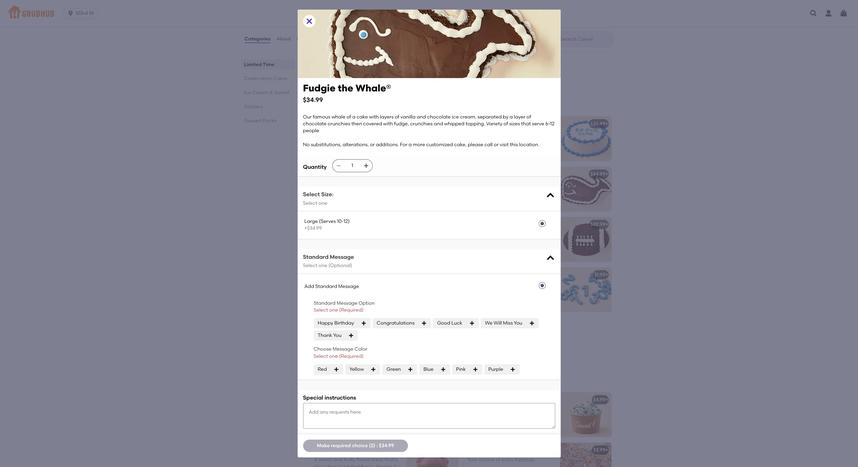 Task type: locate. For each thing, give the bounding box(es) containing it.
standard candles image
[[407, 268, 458, 312]]

cream right sheet
[[337, 171, 353, 177]]

contains: inside get a pint's worth of our new cinnabon® soft serve to share, save for later, or enjoy all to yourself. product contains: milk and wheat
[[487, 26, 510, 32]]

1 vertical spatial product
[[468, 26, 486, 32]]

ice cream & sorbet
[[244, 90, 290, 96], [309, 377, 379, 385]]

fudgie down cinnamon.
[[303, 82, 336, 94]]

$42.99 +
[[591, 222, 609, 228]]

wheat inside cinnabon® soft serve, hand-spun with rich cheesecake bites.    product contains: milk and wheat
[[358, 20, 374, 25]]

1 horizontal spatial whale®
[[494, 171, 511, 177]]

out.
[[358, 282, 367, 288]]

vary inside 24 candles to blow out. wish not included.  *candle style may vary
[[379, 289, 389, 295]]

of inside the original soft serve™ that started it all. available in a variety of classic and seasonal flavors.
[[375, 414, 380, 420]]

good
[[437, 320, 451, 326]]

a right by
[[510, 114, 513, 120]]

0 vertical spatial your
[[314, 332, 324, 338]]

wheat inside get a pint's worth of our new cinnabon® soft serve to share, save for later, or enjoy all to yourself. product contains: milk and wheat
[[531, 26, 547, 32]]

contains: inside cinnabon® soft serve, hand-spun with rich cheesecake bites.    product contains: milk and wheat
[[314, 20, 336, 25]]

cakes
[[273, 76, 288, 82], [353, 100, 376, 109]]

fudgie inside fudgie the whale® $34.99
[[303, 82, 336, 94]]

option
[[359, 300, 375, 306]]

1 horizontal spatial wheat
[[531, 26, 547, 32]]

2 $1.99 from the left
[[595, 272, 606, 278]]

a sweet and fruity frozen treat that's dairy-free but full of flavor. (vegan 
[[314, 457, 398, 467]]

whale® for fudgie the whale® $34.99
[[356, 82, 391, 94]]

cinnabon® up rich on the top of the page
[[314, 6, 340, 11]]

purple
[[489, 367, 504, 372]]

style inside number of your choice. we won't tell.  *candle style may vary
[[496, 289, 507, 295]]

0 vertical spatial original
[[324, 397, 343, 403]]

candles up your
[[494, 272, 514, 278]]

sorbet up sweet
[[314, 448, 330, 453]]

1 vertical spatial toppings.
[[515, 457, 536, 463]]

the down call
[[485, 171, 493, 177]]

1 may from the left
[[368, 289, 378, 295]]

wheat down yourself.
[[531, 26, 547, 32]]

1 vertical spatial original
[[324, 407, 342, 413]]

svg image
[[840, 9, 848, 17], [336, 163, 342, 169], [364, 163, 369, 169], [546, 254, 555, 263], [361, 321, 367, 326], [371, 367, 376, 372], [441, 367, 446, 372], [473, 367, 478, 372], [510, 367, 516, 372]]

1 horizontal spatial fudgie
[[468, 171, 484, 177]]

standard for standard message select one (optional)
[[303, 254, 329, 260]]

1 horizontal spatial style
[[496, 289, 507, 295]]

game ball® image
[[560, 217, 612, 262]]

*candle inside 24 candles to blow out. wish not included.  *candle style may vary
[[337, 289, 355, 295]]

ice for round ice cream cake
[[484, 121, 491, 127]]

0 vertical spatial serve™
[[355, 397, 371, 403]]

select up large
[[303, 200, 318, 206]]

message down standard candles
[[338, 284, 359, 290]]

1 horizontal spatial we
[[523, 282, 530, 288]]

0 vertical spatial you
[[514, 320, 523, 326]]

yellow
[[350, 367, 364, 372]]

2 the from the top
[[314, 407, 323, 413]]

numbered candles image
[[560, 268, 612, 312]]

*candle down blow at left bottom
[[337, 289, 355, 295]]

soft up enjoy
[[494, 13, 503, 18]]

+
[[452, 46, 455, 52], [452, 121, 455, 127], [606, 121, 609, 127], [452, 171, 455, 177], [606, 171, 609, 177], [606, 222, 609, 228], [452, 272, 455, 278], [606, 272, 609, 278], [452, 323, 455, 328], [606, 397, 609, 403], [606, 448, 609, 453]]

cookie puss® image
[[407, 217, 458, 262]]

for
[[468, 20, 474, 25]]

main navigation navigation
[[0, 0, 859, 27]]

people
[[303, 128, 319, 134]]

1 horizontal spatial product
[[378, 13, 396, 18]]

1 vertical spatial $3.99 +
[[440, 323, 455, 328]]

pint's
[[482, 6, 494, 11]]

standard inside "standard message select one (optional)"
[[303, 254, 329, 260]]

0 vertical spatial serve
[[504, 13, 517, 18]]

1 horizontal spatial contains:
[[360, 70, 382, 76]]

one up standard candles
[[319, 263, 328, 269]]

1 vary from the left
[[379, 289, 389, 295]]

with up 'covered'
[[369, 114, 379, 120]]

one down size:
[[319, 200, 328, 206]]

select down choose
[[314, 354, 328, 359]]

1 horizontal spatial milk
[[511, 26, 520, 32]]

cookie puss® button
[[310, 217, 458, 262]]

and up but
[[334, 457, 343, 463]]

to right all
[[514, 20, 519, 25]]

cake down cake on the left
[[358, 121, 370, 127]]

standard up "candles"
[[314, 272, 336, 278]]

0 vertical spatial toppings.
[[361, 332, 383, 338]]

and inside cinnabon® soft serve, hand-spun with rich cheesecake bites.    product contains: milk and wheat
[[348, 20, 357, 25]]

1 the from the top
[[314, 397, 323, 403]]

0 vertical spatial chocolate
[[427, 114, 451, 120]]

crunchies up made
[[341, 46, 365, 52]]

*candle down number
[[477, 289, 495, 295]]

and left soy
[[332, 77, 341, 83]]

milk inside cinnabon® soft serve, hand-spun with rich cheesecake bites.    product contains: milk and wheat
[[338, 20, 347, 25]]

crunchies up signature
[[331, 56, 354, 62]]

0 horizontal spatial fudgie
[[303, 82, 336, 94]]

svg image
[[810, 9, 818, 17], [67, 10, 74, 17], [305, 17, 313, 25], [546, 191, 555, 201], [422, 321, 427, 326], [469, 321, 475, 326], [529, 321, 535, 326], [349, 333, 354, 339], [334, 367, 339, 372], [408, 367, 413, 372]]

0 vertical spatial milk
[[338, 20, 347, 25]]

(cup
[[366, 46, 378, 52]]

product inside cinnabon® soft serve, hand-spun with rich cheesecake bites.    product contains: milk and wheat
[[378, 13, 396, 18]]

candles up blow at left bottom
[[337, 272, 357, 278]]

0 horizontal spatial whale®
[[356, 82, 391, 94]]

sorbet down yellow
[[355, 377, 379, 385]]

0 vertical spatial cakes
[[273, 76, 288, 82]]

svg image inside 123rd st "button"
[[67, 10, 74, 17]]

serve
[[504, 13, 517, 18], [532, 121, 545, 127]]

0 vertical spatial whale®
[[356, 82, 391, 94]]

standard inside the standard message option select one (required)
[[314, 300, 336, 306]]

soft for the original soft serve™ that started it all. available in a variety of classic and seasonal flavors.
[[344, 407, 353, 413]]

0 horizontal spatial or
[[370, 142, 375, 148]]

6-
[[546, 121, 550, 127]]

one inside select size: select one
[[319, 200, 328, 206]]

bites.
[[364, 13, 377, 18]]

0 vertical spatial (required)
[[339, 307, 364, 313]]

1 vertical spatial $3.99
[[440, 323, 452, 328]]

cup of toppings image
[[407, 318, 458, 363], [560, 443, 612, 467]]

(required) up birthday
[[339, 307, 364, 313]]

1 (required) from the top
[[339, 307, 364, 313]]

$1.99 + for 24 candles to blow out. wish not included.  *candle style may vary
[[441, 272, 455, 278]]

0 horizontal spatial *candle
[[337, 289, 355, 295]]

1 vertical spatial you
[[333, 333, 342, 339]]

select
[[303, 191, 320, 198], [303, 200, 318, 206], [303, 263, 318, 269], [314, 307, 328, 313], [314, 354, 328, 359]]

(optional)
[[329, 263, 352, 269]]

1 horizontal spatial vary
[[519, 289, 529, 295]]

free
[[328, 464, 337, 467]]

standard message option select one (required)
[[314, 300, 375, 313]]

cinnabon®
[[314, 6, 340, 11], [468, 13, 493, 18], [314, 46, 340, 52]]

cake
[[357, 114, 368, 120]]

0 horizontal spatial celebration
[[244, 76, 272, 82]]

1 style from the left
[[356, 289, 367, 295]]

cream down red at bottom left
[[321, 377, 346, 385]]

$21.99 +
[[438, 121, 455, 127]]

message inside choose message color select one (required)
[[333, 347, 354, 352]]

dessert packs
[[244, 118, 277, 124]]

1 horizontal spatial serve
[[532, 121, 545, 127]]

vary
[[379, 289, 389, 295], [519, 289, 529, 295]]

to left blow at left bottom
[[340, 282, 345, 288]]

celebration cakes down time
[[244, 76, 288, 82]]

message inside button
[[338, 284, 359, 290]]

celebration cakes up whale
[[309, 100, 376, 109]]

number
[[468, 282, 487, 288]]

1 vertical spatial sorbet
[[355, 377, 379, 385]]

crunchies inside "vanilla crunchies made with cinnabon's signature makara® cinnamon.     product contains: milk, wheat, and soy"
[[331, 56, 354, 62]]

2 $1.99 + from the left
[[595, 272, 609, 278]]

extra for the top "cup of toppings" image
[[348, 332, 360, 338]]

cakes up cake on the left
[[353, 100, 376, 109]]

ice cream & sorbet up dashers
[[244, 90, 290, 96]]

+ for standard candles
[[452, 272, 455, 278]]

2 original from the top
[[324, 407, 342, 413]]

serve™ inside the original soft serve™ that started it all. available in a variety of classic and seasonal flavors.
[[354, 407, 370, 413]]

standard for standard candles
[[314, 272, 336, 278]]

0 vertical spatial your choice of extra toppings.
[[314, 332, 383, 338]]

the inside the original soft serve™ that started it all. available in a variety of classic and seasonal flavors.
[[314, 407, 323, 413]]

whale® down the 'visit'
[[494, 171, 511, 177]]

vary down choice.
[[519, 289, 529, 295]]

1 vertical spatial &
[[348, 377, 354, 385]]

fudgie
[[303, 82, 336, 94], [468, 171, 484, 177]]

$36.99
[[591, 121, 606, 127]]

123rd
[[75, 10, 88, 16]]

2 (required) from the top
[[339, 354, 364, 359]]

2 style from the left
[[496, 289, 507, 295]]

cake for square ice cream cake
[[358, 121, 370, 127]]

1 vertical spatial fudgie
[[468, 171, 484, 177]]

classic
[[381, 414, 397, 420]]

crunchies down "vanilla"
[[410, 121, 433, 127]]

soft
[[344, 397, 354, 403], [344, 407, 353, 413]]

may inside number of your choice. we won't tell.  *candle style may vary
[[508, 289, 518, 295]]

sorbet up packs
[[275, 90, 290, 96]]

save
[[539, 13, 550, 18]]

get
[[468, 6, 476, 11]]

select size: select one
[[303, 191, 334, 206]]

may down wish
[[368, 289, 378, 295]]

0 horizontal spatial style
[[356, 289, 367, 295]]

2 horizontal spatial $34.99
[[591, 171, 606, 177]]

1 horizontal spatial cakes
[[353, 100, 376, 109]]

0 horizontal spatial wheat
[[358, 20, 374, 25]]

style down out.
[[356, 289, 367, 295]]

contains: down enjoy
[[487, 26, 510, 32]]

wish
[[368, 282, 380, 288]]

$34.99 inside fudgie the whale® $34.99
[[303, 96, 323, 104]]

with left rich on the top of the page
[[314, 13, 324, 18]]

fudgie down please
[[468, 171, 484, 177]]

0 horizontal spatial vary
[[379, 289, 389, 295]]

a inside the original soft serve™ that started it all. available in a variety of classic and seasonal flavors.
[[354, 414, 357, 420]]

(required) inside choose message color select one (required)
[[339, 354, 364, 359]]

yourself.
[[520, 20, 539, 25]]

and down yourself.
[[521, 26, 530, 32]]

to inside 24 candles to blow out. wish not included.  *candle style may vary
[[340, 282, 345, 288]]

soft inside the original soft serve™ that started it all. available in a variety of classic and seasonal flavors.
[[344, 407, 353, 413]]

and inside "vanilla crunchies made with cinnabon's signature makara® cinnamon.     product contains: milk, wheat, and soy"
[[332, 77, 341, 83]]

cake for round ice cream cake
[[510, 121, 522, 127]]

1 candles from the left
[[337, 272, 357, 278]]

1 vertical spatial we
[[485, 320, 493, 326]]

you down toppings
[[333, 333, 342, 339]]

standard
[[303, 254, 329, 260], [314, 272, 336, 278], [315, 284, 337, 290], [314, 300, 336, 306]]

0 horizontal spatial cakes
[[273, 76, 288, 82]]

with inside "vanilla crunchies made with cinnabon's signature makara® cinnamon.     product contains: milk, wheat, and soy"
[[370, 56, 380, 62]]

soft for the original soft serve™
[[344, 397, 354, 403]]

24
[[314, 282, 320, 288]]

cream for sheet ice cream cake
[[337, 171, 353, 177]]

whale® inside fudgie the whale® $34.99
[[356, 82, 391, 94]]

vary inside number of your choice. we won't tell.  *candle style may vary
[[519, 289, 529, 295]]

1 vertical spatial your choice of extra toppings.
[[468, 457, 536, 463]]

0 horizontal spatial $34.99
[[303, 96, 323, 104]]

cream down whale
[[340, 121, 357, 127]]

1 horizontal spatial $34.99
[[379, 443, 394, 449]]

1 horizontal spatial that
[[521, 121, 531, 127]]

0 horizontal spatial you
[[333, 333, 342, 339]]

cake down layer
[[510, 121, 522, 127]]

2 horizontal spatial product
[[468, 26, 486, 32]]

serve up all
[[504, 13, 517, 18]]

vary down not on the left bottom of the page
[[379, 289, 389, 295]]

layer
[[514, 114, 526, 120]]

blue
[[424, 367, 434, 372]]

cakes down time
[[273, 76, 288, 82]]

the inside fudgie the whale® $34.99
[[338, 82, 353, 94]]

standard up (optional)
[[303, 254, 329, 260]]

later,
[[475, 20, 487, 25]]

crunchies
[[328, 121, 350, 127], [410, 121, 433, 127]]

0 horizontal spatial may
[[368, 289, 378, 295]]

ice down whale
[[332, 121, 339, 127]]

1 $1.99 from the left
[[441, 272, 452, 278]]

cinnabon® inside cinnabon® soft serve, hand-spun with rich cheesecake bites.    product contains: milk and wheat
[[314, 6, 340, 11]]

2 *candle from the left
[[477, 289, 495, 295]]

share,
[[524, 13, 538, 18]]

style down your
[[496, 289, 507, 295]]

0 vertical spatial the
[[314, 397, 323, 403]]

ice cream & sorbet down yellow
[[309, 377, 379, 385]]

that up the variety in the left of the page
[[371, 407, 381, 413]]

1 horizontal spatial celebration cakes
[[309, 100, 376, 109]]

message up (optional)
[[330, 254, 354, 260]]

may
[[368, 289, 378, 295], [508, 289, 518, 295]]

cream down by
[[492, 121, 509, 127]]

or right later,
[[488, 20, 493, 25]]

cinnabon® shake image
[[407, 0, 458, 36]]

select left size:
[[303, 191, 320, 198]]

candles for choice.
[[494, 272, 514, 278]]

or left additions.
[[370, 142, 375, 148]]

+ for sheet ice cream cake
[[452, 171, 455, 177]]

instructions
[[325, 395, 356, 401]]

chocolate
[[427, 114, 451, 120], [303, 121, 327, 127]]

extra for the rightmost "cup of toppings" image
[[502, 457, 514, 463]]

$1.99 + for number of your choice. we won't tell.  *candle style may vary
[[595, 272, 609, 278]]

may inside 24 candles to blow out. wish not included.  *candle style may vary
[[368, 289, 378, 295]]

full
[[347, 464, 354, 467]]

1 vertical spatial cinnabon®
[[468, 13, 493, 18]]

product up soy
[[340, 70, 359, 76]]

or right call
[[494, 142, 499, 148]]

0 vertical spatial crunchies
[[341, 46, 365, 52]]

Search Carvel search field
[[560, 36, 612, 42]]

1 vertical spatial milk
[[511, 26, 520, 32]]

select up 24
[[303, 263, 318, 269]]

0 vertical spatial the
[[338, 82, 353, 94]]

wheat down bites.
[[358, 20, 374, 25]]

0 vertical spatial wheat
[[358, 20, 374, 25]]

to down our
[[518, 13, 523, 18]]

2 vertical spatial product
[[340, 70, 359, 76]]

1 $1.99 + from the left
[[441, 272, 455, 278]]

& up packs
[[270, 90, 273, 96]]

0 vertical spatial extra
[[348, 332, 360, 338]]

sizes
[[510, 121, 520, 127]]

soft inside cinnabon® soft serve, hand-spun with rich cheesecake bites.    product contains: milk and wheat
[[341, 6, 350, 11]]

1 horizontal spatial &
[[348, 377, 354, 385]]

0 vertical spatial contains:
[[314, 20, 336, 25]]

time
[[263, 62, 275, 68]]

0 vertical spatial cinnabon®
[[314, 6, 340, 11]]

(serves
[[319, 219, 336, 225]]

0 horizontal spatial contains:
[[314, 20, 336, 25]]

toppings
[[331, 323, 352, 328]]

the down signature
[[338, 82, 353, 94]]

that down layer
[[521, 121, 531, 127]]

a
[[314, 457, 318, 463]]

celebration up whale
[[309, 100, 352, 109]]

serve left 6-
[[532, 121, 545, 127]]

call
[[485, 142, 493, 148]]

select inside choose message color select one (required)
[[314, 354, 328, 359]]

1 vertical spatial soft
[[344, 407, 353, 413]]

round ice cream cake image
[[560, 117, 612, 161]]

covered
[[363, 121, 382, 127]]

2 candles from the left
[[494, 272, 514, 278]]

milk inside get a pint's worth of our new cinnabon® soft serve to share, save for later, or enjoy all to yourself. product contains: milk and wheat
[[511, 26, 520, 32]]

chocolate up $21.99
[[427, 114, 451, 120]]

crunchies down whale
[[328, 121, 350, 127]]

fudgie the whale® image
[[560, 167, 612, 211]]

1 vertical spatial chocolate
[[303, 121, 327, 127]]

(required) for color
[[339, 354, 364, 359]]

message down 24 candles to blow out. wish not included.  *candle style may vary
[[337, 300, 358, 306]]

st
[[89, 10, 94, 16]]

standard down standard candles
[[315, 284, 337, 290]]

contains:
[[314, 20, 336, 25], [487, 26, 510, 32], [360, 70, 382, 76]]

choose
[[314, 347, 332, 352]]

0 horizontal spatial $1.99
[[441, 272, 452, 278]]

cream for square ice cream cake
[[340, 121, 357, 127]]

1 *candle from the left
[[337, 289, 355, 295]]

(required) inside the standard message option select one (required)
[[339, 307, 364, 313]]

topping.
[[466, 121, 485, 127]]

of inside number of your choice. we won't tell.  *candle style may vary
[[488, 282, 492, 288]]

1 vertical spatial serve
[[532, 121, 545, 127]]

123rd st
[[75, 10, 94, 16]]

+ for cup of toppings
[[452, 323, 455, 328]]

happy birthday
[[318, 320, 354, 326]]

0 vertical spatial ice cream & sorbet
[[244, 90, 290, 96]]

style
[[356, 289, 367, 295], [496, 289, 507, 295]]

0 horizontal spatial candles
[[337, 272, 357, 278]]

0 vertical spatial that
[[521, 121, 531, 127]]

0 vertical spatial soft
[[344, 397, 354, 403]]

green
[[387, 367, 401, 372]]

+ for cinnabon® crunchies (cup of toppings)
[[452, 46, 455, 52]]

one down choose
[[329, 354, 338, 359]]

ice right sheet
[[329, 171, 336, 177]]

with up "makara®"
[[370, 56, 380, 62]]

1 vertical spatial crunchies
[[331, 56, 354, 62]]

we left will
[[485, 320, 493, 326]]

cup
[[314, 323, 324, 328]]

milk down all
[[511, 26, 520, 32]]

whale®
[[356, 82, 391, 94], [494, 171, 511, 177]]

candles
[[337, 272, 357, 278], [494, 272, 514, 278]]

started
[[382, 407, 399, 413]]

soft
[[341, 6, 350, 11], [494, 13, 503, 18]]

birthday
[[335, 320, 354, 326]]

search icon image
[[549, 35, 557, 43]]

2 vary from the left
[[519, 289, 529, 295]]

that inside our famous whale of a cake with layers of vanilla and chocolate ice cream, separated by a layer of chocolate crunchies then covered with fudge, crunchies and whipped topping. variety of sizes that serve 6-12 people no substitutions, alterations, or additions. for a more customized cake, please call or visit this location.
[[521, 121, 531, 127]]

you right miss
[[514, 320, 523, 326]]

$4.99
[[594, 397, 606, 403]]

message left color
[[333, 347, 354, 352]]

whale® down milk,
[[356, 82, 391, 94]]

style inside 24 candles to blow out. wish not included.  *candle style may vary
[[356, 289, 367, 295]]

all.
[[318, 414, 325, 420]]

1 vertical spatial whale®
[[494, 171, 511, 177]]

message inside the standard message option select one (required)
[[337, 300, 358, 306]]

1 horizontal spatial you
[[514, 320, 523, 326]]

ice up dashers
[[244, 90, 251, 96]]

cinnabon® up later,
[[468, 13, 493, 18]]

soft up cheesecake
[[341, 6, 350, 11]]

2 may from the left
[[508, 289, 518, 295]]

message inside "standard message select one (optional)"
[[330, 254, 354, 260]]

milk down cheesecake
[[338, 20, 347, 25]]

cookie puss®
[[314, 222, 345, 228]]

extra
[[348, 332, 360, 338], [502, 457, 514, 463]]

one up happy birthday
[[329, 307, 338, 313]]

soy
[[342, 77, 351, 83]]

+ for round ice cream cake
[[606, 121, 609, 127]]

1 vertical spatial contains:
[[487, 26, 510, 32]]

the for fudgie the whale®
[[485, 171, 493, 177]]

1 original from the top
[[324, 397, 343, 403]]

1 vertical spatial cup of toppings image
[[560, 443, 612, 467]]

contains: inside "vanilla crunchies made with cinnabon's signature makara® cinnamon.     product contains: milk, wheat, and soy"
[[360, 70, 382, 76]]

thank
[[318, 333, 332, 339]]

the for the original soft serve™ that started it all. available in a variety of classic and seasonal flavors.
[[314, 407, 323, 413]]

1 vertical spatial ice cream & sorbet
[[309, 377, 379, 385]]

2 vertical spatial sorbet
[[314, 448, 330, 453]]

toppings.
[[361, 332, 383, 338], [515, 457, 536, 463]]

celebration down 'limited time'
[[244, 76, 272, 82]]

a right get
[[477, 6, 481, 11]]

original inside the original soft serve™ that started it all. available in a variety of classic and seasonal flavors.
[[324, 407, 342, 413]]

cake for sheet ice cream cake
[[354, 171, 367, 177]]

contains: down rich on the top of the page
[[314, 20, 336, 25]]

choice.
[[505, 282, 522, 288]]

0 horizontal spatial your
[[314, 332, 324, 338]]

the original soft serve™ image
[[407, 393, 458, 437]]

of inside a sweet and fruity frozen treat that's dairy-free but full of flavor. (vegan
[[355, 464, 360, 467]]

0 horizontal spatial ice cream & sorbet
[[244, 90, 290, 96]]

standard down the "included."
[[314, 300, 336, 306]]

a right in on the left of page
[[354, 414, 357, 420]]

0 vertical spatial soft
[[341, 6, 350, 11]]

ice down separated
[[484, 121, 491, 127]]

we will miss you
[[485, 320, 523, 326]]

1 horizontal spatial crunchies
[[410, 121, 433, 127]]

vanilla
[[314, 56, 330, 62]]

& down yellow
[[348, 377, 354, 385]]



Task type: describe. For each thing, give the bounding box(es) containing it.
2 crunchies from the left
[[410, 121, 433, 127]]

visit
[[500, 142, 509, 148]]

$3.99 + for cup of toppings
[[440, 323, 455, 328]]

0 vertical spatial celebration
[[244, 76, 272, 82]]

$1.99 for number of your choice. we won't tell.  *candle style may vary
[[595, 272, 606, 278]]

message for standard message option
[[337, 300, 358, 306]]

select inside "standard message select one (optional)"
[[303, 263, 318, 269]]

we inside number of your choice. we won't tell.  *candle style may vary
[[523, 282, 530, 288]]

serve inside get a pint's worth of our new cinnabon® soft serve to share, save for later, or enjoy all to yourself. product contains: milk and wheat
[[504, 13, 517, 18]]

sheet ice cream cake image
[[407, 167, 458, 211]]

worth
[[495, 6, 509, 11]]

large
[[305, 219, 318, 225]]

serve™ for the original soft serve™
[[355, 397, 371, 403]]

included.
[[314, 289, 336, 295]]

please
[[468, 142, 484, 148]]

candles for blow
[[337, 272, 357, 278]]

variety
[[486, 121, 503, 127]]

message for standard message
[[330, 254, 354, 260]]

congratulations
[[377, 320, 415, 326]]

standard message select one (optional)
[[303, 254, 354, 269]]

1 horizontal spatial celebration
[[309, 100, 352, 109]]

toppings)
[[385, 46, 408, 52]]

12)
[[344, 219, 350, 225]]

vanilla
[[401, 114, 416, 120]]

ice
[[452, 114, 459, 120]]

product inside get a pint's worth of our new cinnabon® soft serve to share, save for later, or enjoy all to yourself. product contains: milk and wheat
[[468, 26, 486, 32]]

1 horizontal spatial sorbet
[[314, 448, 330, 453]]

+$34.99
[[305, 226, 322, 232]]

ice for square ice cream cake
[[332, 121, 339, 127]]

10-
[[337, 219, 344, 225]]

packs
[[263, 118, 277, 124]]

enjoy
[[494, 20, 506, 25]]

Special instructions text field
[[303, 404, 555, 429]]

but
[[338, 464, 346, 467]]

fudgie for fudgie the whale®
[[468, 171, 484, 177]]

one inside choose message color select one (required)
[[329, 354, 338, 359]]

cinnabon® crunchies (cup of toppings) image
[[407, 42, 458, 86]]

cream for round ice cream cake
[[492, 121, 509, 127]]

1 vertical spatial cakes
[[353, 100, 376, 109]]

our
[[516, 6, 523, 11]]

ice down red at bottom left
[[309, 377, 320, 385]]

add standard message
[[305, 284, 359, 290]]

standard candles
[[314, 272, 357, 278]]

required
[[331, 443, 351, 449]]

0 vertical spatial sorbet
[[275, 90, 290, 96]]

one inside "standard message select one (optional)"
[[319, 263, 328, 269]]

standard for standard message option select one (required)
[[314, 300, 336, 306]]

1 vertical spatial to
[[514, 20, 519, 25]]

$34.99 +
[[591, 171, 609, 177]]

number of your choice. we won't tell.  *candle style may vary
[[468, 282, 544, 295]]

2 horizontal spatial choice
[[479, 457, 495, 463]]

about button
[[276, 27, 292, 51]]

soft inside get a pint's worth of our new cinnabon® soft serve to share, save for later, or enjoy all to yourself. product contains: milk and wheat
[[494, 13, 503, 18]]

and inside a sweet and fruity frozen treat that's dairy-free but full of flavor. (vegan
[[334, 457, 343, 463]]

about
[[277, 36, 291, 42]]

0 vertical spatial to
[[518, 13, 523, 18]]

the for fudgie the whale® $34.99
[[338, 82, 353, 94]]

a up then
[[352, 114, 356, 120]]

layers
[[380, 114, 394, 120]]

special instructions
[[303, 395, 356, 401]]

scooped ice cream image
[[560, 393, 612, 437]]

cream up dashers
[[252, 90, 269, 96]]

pink
[[456, 367, 466, 372]]

sweet
[[319, 457, 332, 463]]

and left whipped
[[434, 121, 443, 127]]

:
[[377, 443, 378, 449]]

happy
[[318, 320, 333, 326]]

numbered
[[468, 272, 493, 278]]

get a pint's worth of our new cinnabon® soft serve to share, save for later, or enjoy all to yourself. product contains: milk and wheat button
[[464, 0, 612, 36]]

24 candles to blow out. wish not included.  *candle style may vary
[[314, 282, 389, 295]]

fudgie the whale®
[[468, 171, 511, 177]]

cookie
[[314, 222, 331, 228]]

original for the original soft serve™ that started it all. available in a variety of classic and seasonal flavors.
[[324, 407, 342, 413]]

$45.99 +
[[437, 171, 455, 177]]

for
[[400, 142, 408, 148]]

+ for square ice cream cake
[[452, 121, 455, 127]]

good luck
[[437, 320, 463, 326]]

0 vertical spatial cup of toppings image
[[407, 318, 458, 363]]

hand-
[[365, 6, 380, 11]]

*candle inside number of your choice. we won't tell.  *candle style may vary
[[477, 289, 495, 295]]

this
[[510, 142, 518, 148]]

original for the original soft serve™
[[324, 397, 343, 403]]

1 horizontal spatial chocolate
[[427, 114, 451, 120]]

$1.99 for 24 candles to blow out. wish not included.  *candle style may vary
[[441, 272, 452, 278]]

cinnabon® soft serve, hand-spun with rich cheesecake bites.    product contains: milk and wheat button
[[310, 0, 458, 36]]

famous
[[313, 114, 331, 120]]

message for choose message color
[[333, 347, 354, 352]]

miss
[[503, 320, 513, 326]]

and inside get a pint's worth of our new cinnabon® soft serve to share, save for later, or enjoy all to yourself. product contains: milk and wheat
[[521, 26, 530, 32]]

1 vertical spatial your
[[468, 457, 478, 463]]

and right "vanilla"
[[417, 114, 426, 120]]

that's
[[385, 457, 398, 463]]

1 crunchies from the left
[[328, 121, 350, 127]]

cinnabon® for cinnabon® soft serve, hand-spun with rich cheesecake bites.    product contains: milk and wheat
[[314, 6, 340, 11]]

+ for fudgie the whale®
[[606, 171, 609, 177]]

2 vertical spatial $3.99 +
[[594, 448, 609, 453]]

1 horizontal spatial ice cream & sorbet
[[309, 377, 379, 385]]

limited
[[244, 62, 262, 68]]

a inside get a pint's worth of our new cinnabon® soft serve to share, save for later, or enjoy all to yourself. product contains: milk and wheat
[[477, 6, 481, 11]]

one inside the standard message option select one (required)
[[329, 307, 338, 313]]

2 vertical spatial $34.99
[[379, 443, 394, 449]]

categories button
[[244, 27, 271, 51]]

cinnabon® soft serve, hand-spun with rich cheesecake bites.    product contains: milk and wheat
[[314, 6, 396, 25]]

0 horizontal spatial &
[[270, 90, 273, 96]]

a right for
[[409, 142, 412, 148]]

fudge,
[[394, 121, 409, 127]]

the for the original soft serve™
[[314, 397, 323, 403]]

0 horizontal spatial toppings.
[[361, 332, 383, 338]]

dairy-
[[314, 464, 328, 467]]

limited time
[[244, 62, 275, 68]]

$3.99 + for cinnabon® crunchies (cup of toppings)
[[440, 46, 455, 52]]

1 horizontal spatial choice
[[352, 443, 368, 449]]

cinnabon® inside get a pint's worth of our new cinnabon® soft serve to share, save for later, or enjoy all to yourself. product contains: milk and wheat
[[468, 13, 493, 18]]

it
[[314, 414, 317, 420]]

that inside the original soft serve™ that started it all. available in a variety of classic and seasonal flavors.
[[371, 407, 381, 413]]

all
[[507, 20, 513, 25]]

ice for sheet ice cream cake
[[329, 171, 336, 177]]

cinnabon® crunchies (cup of toppings)
[[314, 46, 408, 52]]

dessert
[[244, 118, 262, 124]]

1 horizontal spatial toppings.
[[515, 457, 536, 463]]

1 horizontal spatial cup of toppings image
[[560, 443, 612, 467]]

serve™ for the original soft serve™ that started it all. available in a variety of classic and seasonal flavors.
[[354, 407, 370, 413]]

product inside "vanilla crunchies made with cinnabon's signature makara® cinnamon.     product contains: milk, wheat, and soy"
[[340, 70, 359, 76]]

or inside get a pint's worth of our new cinnabon® soft serve to share, save for later, or enjoy all to yourself. product contains: milk and wheat
[[488, 20, 493, 25]]

whale® for fudgie the whale®
[[494, 171, 511, 177]]

$3.99 for cup of toppings
[[440, 323, 452, 328]]

0 vertical spatial celebration cakes
[[244, 76, 288, 82]]

cup of toppings
[[314, 323, 352, 328]]

alterations,
[[343, 142, 369, 148]]

crunchies for cinnabon®
[[341, 46, 365, 52]]

make
[[317, 443, 330, 449]]

fudgie the whale® $34.99
[[303, 82, 391, 104]]

wheat,
[[314, 77, 331, 83]]

1 vertical spatial $34.99
[[591, 171, 606, 177]]

dashers
[[244, 104, 263, 110]]

square ice cream cake image
[[407, 117, 458, 161]]

numbered candles
[[468, 272, 514, 278]]

customized
[[426, 142, 453, 148]]

$3.99 for cinnabon® crunchies (cup of toppings)
[[440, 46, 452, 52]]

large (serves 10-12) +$34.99
[[305, 219, 350, 232]]

with down layers
[[383, 121, 393, 127]]

seasonal
[[325, 421, 345, 427]]

0 horizontal spatial your choice of extra toppings.
[[314, 332, 383, 338]]

1 horizontal spatial your choice of extra toppings.
[[468, 457, 536, 463]]

our
[[303, 114, 312, 120]]

with inside cinnabon® soft serve, hand-spun with rich cheesecake bites.    product contains: milk and wheat
[[314, 13, 324, 18]]

0 vertical spatial choice
[[325, 332, 341, 338]]

2 horizontal spatial sorbet
[[355, 377, 379, 385]]

by
[[503, 114, 509, 120]]

Input item quantity number field
[[345, 160, 360, 172]]

+ for numbered candles
[[606, 272, 609, 278]]

1 vertical spatial celebration cakes
[[309, 100, 376, 109]]

$45.99
[[437, 171, 452, 177]]

serve inside our famous whale of a cake with layers of vanilla and chocolate ice cream, separated by a layer of chocolate crunchies then covered with fudge, crunchies and whipped topping. variety of sizes that serve 6-12 people no substitutions, alterations, or additions. for a more customized cake, please call or visit this location.
[[532, 121, 545, 127]]

(required) for option
[[339, 307, 364, 313]]

select inside the standard message option select one (required)
[[314, 307, 328, 313]]

sorbet image
[[407, 443, 458, 467]]

cinnabon® for cinnabon® crunchies (cup of toppings)
[[314, 46, 340, 52]]

luck
[[452, 320, 463, 326]]

cheesecake
[[335, 13, 363, 18]]

2 vertical spatial $3.99
[[594, 448, 606, 453]]

and inside the original soft serve™ that started it all. available in a variety of classic and seasonal flavors.
[[314, 421, 323, 427]]

cinnabon® ice cream pint image
[[560, 0, 612, 36]]

spun
[[380, 6, 391, 11]]

fudgie for fudgie the whale® $34.99
[[303, 82, 336, 94]]

reviews button
[[297, 27, 316, 51]]

2 horizontal spatial or
[[494, 142, 499, 148]]

$4.99 +
[[594, 397, 609, 403]]

0 horizontal spatial we
[[485, 320, 493, 326]]

of inside get a pint's worth of our new cinnabon® soft serve to share, save for later, or enjoy all to yourself. product contains: milk and wheat
[[510, 6, 514, 11]]

frozen
[[357, 457, 371, 463]]

then
[[352, 121, 362, 127]]

crunchies for vanilla
[[331, 56, 354, 62]]

svg image inside main navigation navigation
[[840, 9, 848, 17]]

add standard message button
[[298, 274, 561, 300]]

quantity
[[303, 164, 327, 170]]

standard inside add standard message button
[[315, 284, 337, 290]]

flavors.
[[346, 421, 363, 427]]

signature
[[342, 63, 364, 69]]



Task type: vqa. For each thing, say whether or not it's contained in the screenshot.
style to the right
yes



